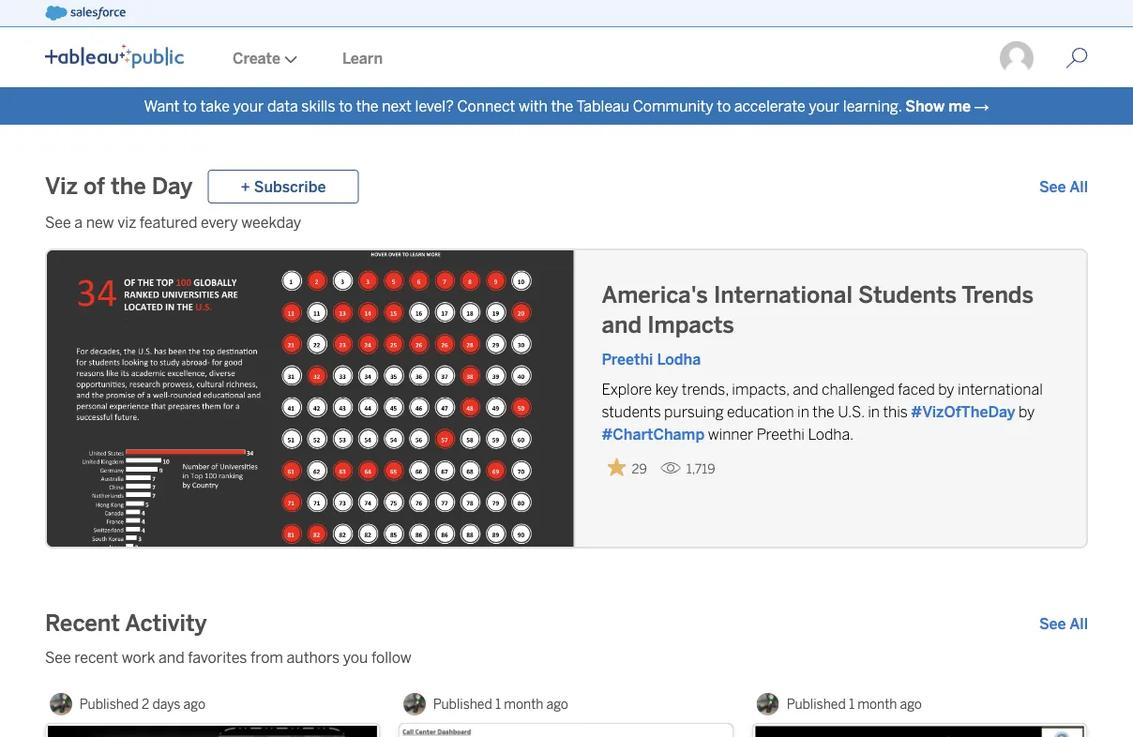 Task type: describe. For each thing, give the bounding box(es) containing it.
authors
[[287, 649, 340, 667]]

level?
[[415, 97, 454, 115]]

published 1 month ago for rafael guevara jr icon
[[787, 697, 922, 712]]

data
[[267, 97, 298, 115]]

lodha
[[657, 350, 701, 368]]

published for rafael guevara jr image related to published 2 days ago
[[80, 697, 139, 712]]

trends
[[962, 282, 1034, 309]]

viz
[[45, 173, 78, 200]]

next
[[382, 97, 412, 115]]

1 see all link from the top
[[1040, 175, 1089, 198]]

america's international students trends and impacts
[[602, 282, 1034, 339]]

show me link
[[906, 97, 971, 115]]

lodha.
[[808, 426, 854, 443]]

impacts,
[[732, 381, 790, 398]]

recent activity heading
[[45, 609, 207, 639]]

trends,
[[682, 381, 729, 398]]

you
[[343, 649, 368, 667]]

the inside explore key trends, impacts, and challenged faced by international students pursuing education in the u.s. in this #vizoftheday by #chartchamp winner preethi lodha.
[[813, 403, 835, 421]]

weekday
[[241, 213, 301, 231]]

1 your from the left
[[233, 97, 264, 115]]

days
[[152, 697, 181, 712]]

all for see all recent activity element
[[1070, 615, 1089, 633]]

all for the see all viz of the day element
[[1070, 178, 1089, 196]]

0 horizontal spatial preethi
[[602, 350, 653, 368]]

featured
[[140, 213, 197, 231]]

international
[[958, 381, 1043, 398]]

recent activity
[[45, 610, 207, 637]]

#vizoftheday
[[911, 403, 1016, 421]]

faced
[[898, 381, 935, 398]]

recent
[[45, 610, 120, 637]]

u.s.
[[838, 403, 865, 421]]

published 1 month ago for rafael guevara jr image associated with published 1 month ago
[[433, 697, 569, 712]]

see for the see all viz of the day element
[[1040, 178, 1067, 196]]

#chartchamp
[[602, 426, 705, 443]]

create
[[233, 49, 281, 67]]

a
[[74, 213, 83, 231]]

from
[[251, 649, 283, 667]]

2
[[142, 697, 149, 712]]

see a new viz featured every weekday element
[[45, 211, 1089, 234]]

want
[[144, 97, 180, 115]]

students
[[859, 282, 957, 309]]

29
[[632, 462, 647, 477]]

create button
[[210, 29, 320, 87]]

1 to from the left
[[183, 97, 197, 115]]

pursuing
[[664, 403, 724, 421]]

preethi lodha link
[[602, 350, 701, 368]]

salesforce logo image
[[45, 6, 126, 21]]

every
[[201, 213, 238, 231]]

viz of the day heading
[[45, 172, 193, 202]]

see all for see all recent activity element
[[1040, 615, 1089, 633]]

→
[[975, 97, 990, 115]]

see for see a new viz featured every weekday element
[[45, 213, 71, 231]]

education
[[727, 403, 794, 421]]

2 to from the left
[[339, 97, 353, 115]]

take
[[200, 97, 230, 115]]

see recent work and favorites from authors you follow element
[[45, 647, 1089, 669]]

2 vertical spatial and
[[159, 649, 185, 667]]

america's
[[602, 282, 708, 309]]

follow
[[372, 649, 412, 667]]

#chartchamp link
[[602, 426, 705, 443]]

#vizoftheday link
[[911, 403, 1016, 421]]

viz of the day
[[45, 173, 193, 200]]

0 horizontal spatial by
[[939, 381, 955, 398]]



Task type: locate. For each thing, give the bounding box(es) containing it.
logo image
[[45, 44, 184, 69]]

see all viz of the day element
[[1040, 175, 1089, 198]]

activity
[[125, 610, 207, 637]]

and right "work" on the bottom of page
[[159, 649, 185, 667]]

2 see all link from the top
[[1040, 613, 1089, 635]]

ago for rafael guevara jr image associated with published 1 month ago
[[547, 697, 569, 712]]

see a new viz featured every weekday
[[45, 213, 301, 231]]

1 down see recent work and favorites from authors you follow element
[[495, 697, 501, 712]]

published 1 month ago down see recent work and favorites from authors you follow element
[[433, 697, 569, 712]]

show
[[906, 97, 945, 115]]

0 horizontal spatial published
[[80, 697, 139, 712]]

challenged
[[822, 381, 895, 398]]

2 your from the left
[[809, 97, 840, 115]]

published 1 month ago
[[433, 697, 569, 712], [787, 697, 922, 712]]

0 horizontal spatial and
[[159, 649, 185, 667]]

the inside heading
[[111, 173, 146, 200]]

0 vertical spatial and
[[602, 312, 642, 339]]

published for rafael guevara jr icon
[[787, 697, 846, 712]]

rafael guevara jr image for published 1 month ago
[[403, 693, 426, 716]]

to left accelerate
[[717, 97, 731, 115]]

published 2 days ago
[[80, 697, 205, 712]]

2 1 from the left
[[849, 697, 855, 712]]

learning.
[[843, 97, 902, 115]]

the right of
[[111, 173, 146, 200]]

recent
[[74, 649, 118, 667]]

go to search image
[[1043, 47, 1111, 69]]

1 vertical spatial see all
[[1040, 615, 1089, 633]]

1 vertical spatial all
[[1070, 615, 1089, 633]]

the
[[356, 97, 379, 115], [551, 97, 574, 115], [111, 173, 146, 200], [813, 403, 835, 421]]

day
[[152, 173, 193, 200]]

1 horizontal spatial to
[[339, 97, 353, 115]]

1 published 1 month ago from the left
[[433, 697, 569, 712]]

1 horizontal spatial in
[[868, 403, 880, 421]]

to right "skills"
[[339, 97, 353, 115]]

2 horizontal spatial to
[[717, 97, 731, 115]]

published 1 month ago right rafael guevara jr icon
[[787, 697, 922, 712]]

+ subscribe button
[[208, 170, 359, 204]]

1 vertical spatial see all link
[[1040, 613, 1089, 635]]

tableau
[[577, 97, 630, 115]]

me
[[949, 97, 971, 115]]

learn
[[342, 49, 383, 67]]

rafael guevara jr image
[[50, 693, 72, 716], [403, 693, 426, 716]]

impacts
[[648, 312, 735, 339]]

2 horizontal spatial ago
[[900, 697, 922, 712]]

2 published 1 month ago from the left
[[787, 697, 922, 712]]

month for rafael guevara jr icon
[[858, 697, 897, 712]]

1 horizontal spatial 1
[[849, 697, 855, 712]]

1 horizontal spatial preethi
[[757, 426, 805, 443]]

community
[[633, 97, 714, 115]]

international
[[714, 282, 853, 309]]

in up the lodha.
[[798, 403, 810, 421]]

0 vertical spatial see all link
[[1040, 175, 1089, 198]]

1,719
[[687, 462, 716, 477]]

of
[[83, 173, 105, 200]]

1 rafael guevara jr image from the left
[[50, 693, 72, 716]]

to
[[183, 97, 197, 115], [339, 97, 353, 115], [717, 97, 731, 115]]

0 vertical spatial by
[[939, 381, 955, 398]]

by
[[939, 381, 955, 398], [1019, 403, 1035, 421]]

rafael guevara jr image left published 2 days ago
[[50, 693, 72, 716]]

key
[[656, 381, 679, 398]]

2 all from the top
[[1070, 615, 1089, 633]]

1 horizontal spatial rafael guevara jr image
[[403, 693, 426, 716]]

preethi inside explore key trends, impacts, and challenged faced by international students pursuing education in the u.s. in this #vizoftheday by #chartchamp winner preethi lodha.
[[757, 426, 805, 443]]

skills
[[302, 97, 335, 115]]

+
[[241, 178, 250, 196]]

see recent work and favorites from authors you follow
[[45, 649, 412, 667]]

your
[[233, 97, 264, 115], [809, 97, 840, 115]]

0 horizontal spatial published 1 month ago
[[433, 697, 569, 712]]

0 horizontal spatial month
[[504, 697, 544, 712]]

see for see all recent activity element
[[1040, 615, 1067, 633]]

1 horizontal spatial published 1 month ago
[[787, 697, 922, 712]]

see
[[1040, 178, 1067, 196], [45, 213, 71, 231], [1040, 615, 1067, 633], [45, 649, 71, 667]]

see all link
[[1040, 175, 1089, 198], [1040, 613, 1089, 635]]

see all
[[1040, 178, 1089, 196], [1040, 615, 1089, 633]]

in
[[798, 403, 810, 421], [868, 403, 880, 421]]

explore
[[602, 381, 652, 398]]

the up the lodha.
[[813, 403, 835, 421]]

1 for rafael guevara jr icon
[[849, 697, 855, 712]]

connect
[[457, 97, 515, 115]]

1 horizontal spatial month
[[858, 697, 897, 712]]

0 horizontal spatial in
[[798, 403, 810, 421]]

1 vertical spatial by
[[1019, 403, 1035, 421]]

with
[[519, 97, 548, 115]]

0 horizontal spatial ago
[[184, 697, 205, 712]]

america's international students trends and impacts link
[[602, 281, 1060, 341]]

preethi
[[602, 350, 653, 368], [757, 426, 805, 443]]

1 right rafael guevara jr icon
[[849, 697, 855, 712]]

0 horizontal spatial your
[[233, 97, 264, 115]]

rafael guevara jr image
[[757, 693, 780, 716]]

0 vertical spatial all
[[1070, 178, 1089, 196]]

1 month from the left
[[504, 697, 544, 712]]

by down international at the bottom
[[1019, 403, 1035, 421]]

3 published from the left
[[787, 697, 846, 712]]

rafael guevara jr image down follow
[[403, 693, 426, 716]]

subscribe
[[254, 178, 326, 196]]

explore key trends, impacts, and challenged faced by international students pursuing education in the u.s. in this #vizoftheday by #chartchamp winner preethi lodha.
[[602, 381, 1043, 443]]

and
[[602, 312, 642, 339], [793, 381, 819, 398], [159, 649, 185, 667]]

0 horizontal spatial to
[[183, 97, 197, 115]]

rafael guevara jr image for published 2 days ago
[[50, 693, 72, 716]]

month
[[504, 697, 544, 712], [858, 697, 897, 712]]

1 vertical spatial and
[[793, 381, 819, 398]]

want to take your data skills to the next level? connect with the tableau community to accelerate your learning. show me →
[[144, 97, 990, 115]]

see all for the see all viz of the day element
[[1040, 178, 1089, 196]]

all
[[1070, 178, 1089, 196], [1070, 615, 1089, 633]]

1 vertical spatial preethi
[[757, 426, 805, 443]]

preethi up explore
[[602, 350, 653, 368]]

2 ago from the left
[[547, 697, 569, 712]]

2 horizontal spatial published
[[787, 697, 846, 712]]

ago for rafael guevara jr icon
[[900, 697, 922, 712]]

preethi lodha
[[602, 350, 701, 368]]

and for challenged
[[793, 381, 819, 398]]

1 see all from the top
[[1040, 178, 1089, 196]]

1 in from the left
[[798, 403, 810, 421]]

new
[[86, 213, 114, 231]]

1 for rafael guevara jr image associated with published 1 month ago
[[495, 697, 501, 712]]

1 horizontal spatial your
[[809, 97, 840, 115]]

1 all from the top
[[1070, 178, 1089, 196]]

in left this
[[868, 403, 880, 421]]

your left learning.
[[809, 97, 840, 115]]

the right with
[[551, 97, 574, 115]]

the left next
[[356, 97, 379, 115]]

ago for rafael guevara jr image related to published 2 days ago
[[184, 697, 205, 712]]

0 vertical spatial see all
[[1040, 178, 1089, 196]]

1 1 from the left
[[495, 697, 501, 712]]

0 horizontal spatial rafael guevara jr image
[[50, 693, 72, 716]]

0 vertical spatial preethi
[[602, 350, 653, 368]]

1,719 views element
[[653, 454, 723, 485]]

2 rafael guevara jr image from the left
[[403, 693, 426, 716]]

ago
[[184, 697, 205, 712], [547, 697, 569, 712], [900, 697, 922, 712]]

favorites
[[188, 649, 247, 667]]

Remove Favorite button
[[602, 452, 653, 483]]

published for rafael guevara jr image associated with published 1 month ago
[[433, 697, 492, 712]]

students
[[602, 403, 661, 421]]

winner
[[708, 426, 754, 443]]

work
[[122, 649, 155, 667]]

and down america's
[[602, 312, 642, 339]]

by up #vizoftheday link
[[939, 381, 955, 398]]

and for impacts
[[602, 312, 642, 339]]

published
[[80, 697, 139, 712], [433, 697, 492, 712], [787, 697, 846, 712]]

and right impacts,
[[793, 381, 819, 398]]

month for rafael guevara jr image associated with published 1 month ago
[[504, 697, 544, 712]]

1 horizontal spatial ago
[[547, 697, 569, 712]]

2 published from the left
[[433, 697, 492, 712]]

1 horizontal spatial published
[[433, 697, 492, 712]]

to left "take"
[[183, 97, 197, 115]]

and inside 'america's international students trends and impacts'
[[602, 312, 642, 339]]

0 horizontal spatial 1
[[495, 697, 501, 712]]

3 to from the left
[[717, 97, 731, 115]]

viz
[[117, 213, 136, 231]]

1 published from the left
[[80, 697, 139, 712]]

see all recent activity element
[[1040, 613, 1089, 635]]

2 in from the left
[[868, 403, 880, 421]]

your right "take"
[[233, 97, 264, 115]]

and inside explore key trends, impacts, and challenged faced by international students pursuing education in the u.s. in this #vizoftheday by #chartchamp winner preethi lodha.
[[793, 381, 819, 398]]

tara.schultz image
[[998, 39, 1036, 77]]

2 month from the left
[[858, 697, 897, 712]]

learn link
[[320, 29, 405, 87]]

2 horizontal spatial and
[[793, 381, 819, 398]]

1 horizontal spatial by
[[1019, 403, 1035, 421]]

accelerate
[[735, 97, 806, 115]]

1 horizontal spatial and
[[602, 312, 642, 339]]

this
[[883, 403, 908, 421]]

2 see all from the top
[[1040, 615, 1089, 633]]

3 ago from the left
[[900, 697, 922, 712]]

1
[[495, 697, 501, 712], [849, 697, 855, 712]]

preethi down education
[[757, 426, 805, 443]]

1 ago from the left
[[184, 697, 205, 712]]

see for see recent work and favorites from authors you follow element
[[45, 649, 71, 667]]

+ subscribe
[[241, 178, 326, 196]]



Task type: vqa. For each thing, say whether or not it's contained in the screenshot.
Device Preview button
no



